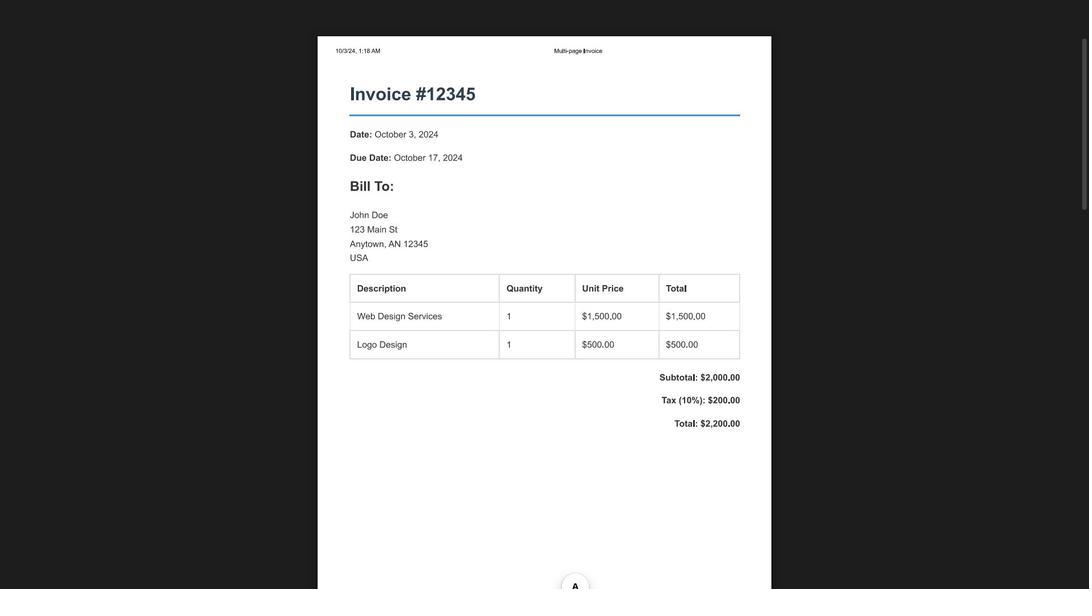 Task type: locate. For each thing, give the bounding box(es) containing it.
showing viewer. element
[[0, 0, 1089, 589]]

pdf icon image
[[13, 13, 23, 23]]

fit to width image
[[580, 563, 594, 577]]

page 1 of 3 element
[[467, 558, 552, 583]]

document
[[318, 36, 772, 589]]

application
[[0, 0, 1089, 589]]

quick sharing actions image
[[1027, 18, 1031, 20]]



Task type: describe. For each thing, give the bounding box(es) containing it.
document inside showing viewer. element
[[318, 36, 772, 589]]

zoom out image
[[557, 563, 571, 577]]



Task type: vqa. For each thing, say whether or not it's contained in the screenshot.
document in the Showing Viewer. element
yes



